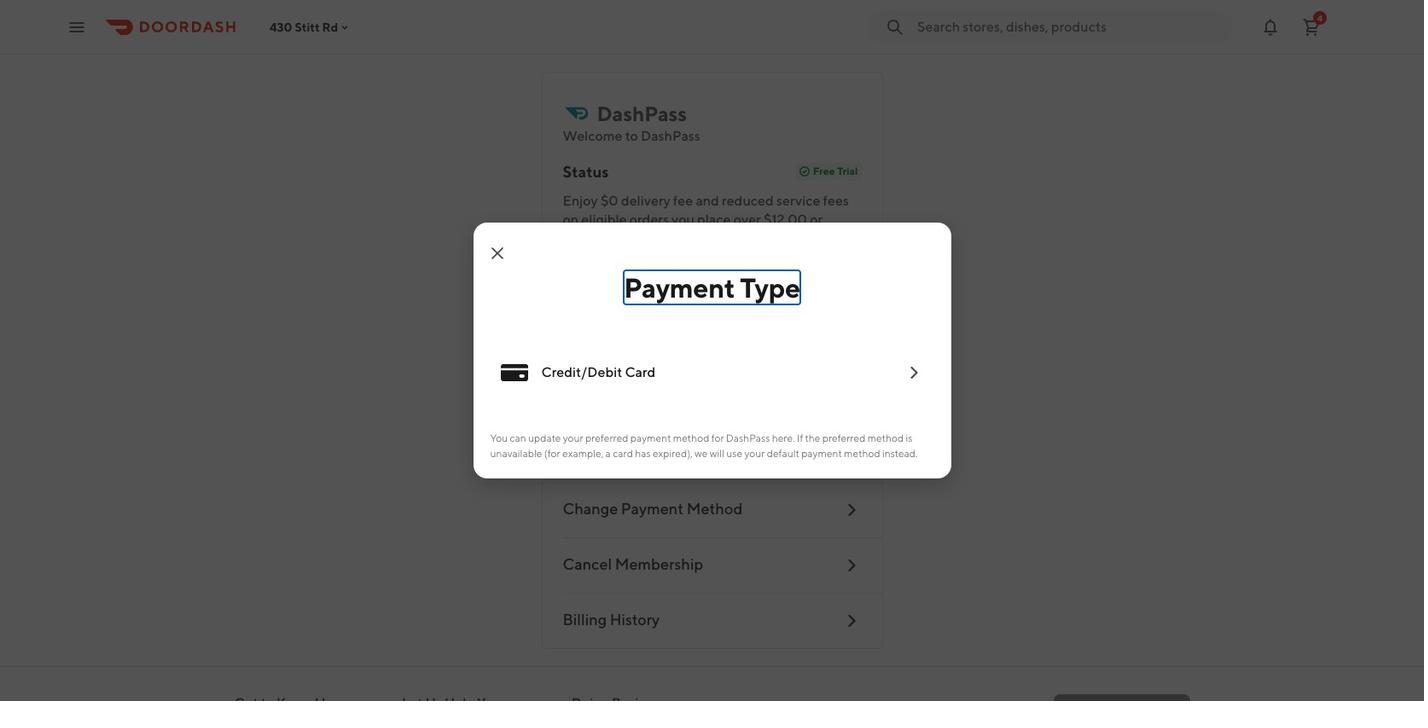 Task type: locate. For each thing, give the bounding box(es) containing it.
on down "enjoy" on the left top
[[563, 212, 579, 228]]

default
[[767, 447, 800, 460]]

method inside the you must add a payment method to continue your dashpass subscription.
[[717, 365, 766, 381]]

is left free
[[662, 282, 672, 298]]

payment type
[[624, 271, 801, 304]]

• enrolled: 11/21/23
[[563, 256, 681, 272]]

0 horizontal spatial you
[[490, 432, 508, 445]]

you
[[672, 212, 695, 228]]

add
[[623, 365, 647, 381]]

0 vertical spatial payment
[[660, 365, 715, 381]]

membership
[[675, 441, 763, 458], [615, 556, 704, 574]]

1 vertical spatial to
[[769, 365, 782, 381]]

dashpass down • enrolled: 11/21/23
[[600, 282, 660, 298]]

•your dashpass is free until 12/21/23
[[563, 282, 786, 298]]

dashpass up use
[[726, 432, 770, 445]]

instead.
[[883, 447, 918, 460]]

place
[[698, 212, 731, 228]]

1 horizontal spatial a
[[606, 447, 611, 460]]

preferred right 'the'
[[823, 432, 866, 445]]

method
[[687, 500, 743, 518]]

1 vertical spatial is
[[906, 432, 913, 445]]

1 horizontal spatial on
[[613, 231, 629, 247]]

add new payment method image
[[904, 363, 924, 383]]

billing history
[[563, 611, 660, 629]]

1 horizontal spatial preferred
[[823, 432, 866, 445]]

notification bell image
[[1261, 17, 1281, 37]]

can
[[510, 432, 527, 445]]

change payment method
[[563, 500, 743, 518]]

you left can at the bottom
[[490, 432, 508, 445]]

0 horizontal spatial to
[[626, 128, 638, 144]]

1 horizontal spatial is
[[906, 432, 913, 445]]

your
[[563, 383, 591, 400], [563, 432, 584, 445], [745, 447, 765, 460]]

dashpass
[[597, 102, 687, 125], [641, 128, 701, 144], [600, 282, 660, 298], [593, 383, 653, 400], [726, 432, 770, 445], [605, 441, 672, 458]]

your right use
[[745, 447, 765, 460]]

payment
[[624, 271, 735, 304], [621, 500, 684, 518]]

a
[[650, 365, 657, 381], [593, 441, 602, 458], [606, 447, 611, 460]]

to inside the you must add a payment method to continue your dashpass subscription.
[[769, 365, 782, 381]]

is
[[662, 282, 672, 298], [906, 432, 913, 445]]

to right welcome
[[626, 128, 638, 144]]

1 vertical spatial payment
[[621, 500, 684, 518]]

you can update your preferred payment method for dashpass here. if the preferred method is unavailable (for example, a card has expired), we will use your default payment method instead.
[[490, 432, 918, 460]]

update
[[529, 432, 561, 445]]

your down the credit/debit on the bottom of the page
[[563, 383, 591, 400]]

payment
[[660, 365, 715, 381], [631, 432, 671, 445], [802, 447, 842, 460]]

payment up has
[[631, 432, 671, 445]]

change
[[563, 500, 618, 518]]

•
[[563, 256, 569, 272]]

0 horizontal spatial on
[[563, 212, 579, 228]]

a right add
[[650, 365, 657, 381]]

you left must
[[563, 365, 587, 381]]

to left continue
[[769, 365, 782, 381]]

unavailable
[[490, 447, 543, 460]]

dashpass right example,
[[605, 441, 672, 458]]

credit/debit card
[[542, 365, 656, 381]]

enrolled:
[[571, 256, 627, 272]]

method
[[717, 365, 766, 381], [673, 432, 710, 445], [868, 432, 904, 445], [844, 447, 881, 460]]

to
[[626, 128, 638, 144], [769, 365, 782, 381]]

dashpass down add
[[593, 383, 653, 400]]

type
[[740, 271, 801, 304]]

1 vertical spatial you
[[490, 432, 508, 445]]

on
[[563, 212, 579, 228], [613, 231, 629, 247]]

0 vertical spatial payment
[[624, 271, 735, 304]]

2 vertical spatial your
[[745, 447, 765, 460]]

fees
[[824, 193, 849, 209]]

on down eligible
[[613, 231, 629, 247]]

•your
[[563, 282, 597, 298]]

method up subscription.
[[717, 365, 766, 381]]

1 vertical spatial membership
[[615, 556, 704, 574]]

1 horizontal spatial you
[[563, 365, 587, 381]]

enjoy
[[563, 193, 598, 209]]

preferred up card
[[586, 432, 629, 445]]

0 vertical spatial you
[[563, 365, 587, 381]]

over
[[734, 212, 761, 228]]

preferred
[[586, 432, 629, 445], [823, 432, 866, 445]]

your inside the you must add a payment method to continue your dashpass subscription.
[[563, 383, 591, 400]]

card
[[625, 365, 656, 381]]

free trial
[[813, 165, 858, 178]]

0 horizontal spatial preferred
[[586, 432, 629, 445]]

a right gift
[[593, 441, 602, 458]]

fee
[[673, 193, 693, 209]]

you must add a payment method to continue your dashpass subscription.
[[563, 365, 840, 400]]

0 vertical spatial is
[[662, 282, 672, 298]]

cancel membership
[[563, 556, 704, 574]]

payment down 'the'
[[802, 447, 842, 460]]

you inside the you must add a payment method to continue your dashpass subscription.
[[563, 365, 587, 381]]

1 horizontal spatial to
[[769, 365, 782, 381]]

a left card
[[606, 447, 611, 460]]

subscription.
[[656, 383, 735, 400]]

you
[[563, 365, 587, 381], [490, 432, 508, 445]]

continue
[[784, 365, 840, 381]]

credit/debit
[[542, 365, 623, 381]]

payment up subscription.
[[660, 365, 715, 381]]

your up example,
[[563, 432, 584, 445]]

dashpass up fee
[[641, 128, 701, 144]]

2 horizontal spatial a
[[650, 365, 657, 381]]

0 vertical spatial your
[[563, 383, 591, 400]]

4 button
[[1295, 10, 1329, 44]]

$12.00
[[764, 212, 808, 228]]

you inside you can update your preferred payment method for dashpass here. if the preferred method is unavailable (for example, a card has expired), we will use your default payment method instead.
[[490, 432, 508, 445]]

11/21/23
[[630, 256, 681, 272]]

2 vertical spatial payment
[[802, 447, 842, 460]]

1 vertical spatial payment
[[631, 432, 671, 445]]

gift a dashpass membership
[[563, 441, 763, 458]]

is up instead.
[[906, 432, 913, 445]]



Task type: describe. For each thing, give the bounding box(es) containing it.
show menu image
[[501, 359, 528, 387]]

430
[[270, 20, 292, 34]]

0 vertical spatial membership
[[675, 441, 763, 458]]

welcome
[[563, 128, 623, 144]]

status
[[563, 163, 609, 181]]

1 vertical spatial your
[[563, 432, 584, 445]]

stitt
[[295, 20, 320, 34]]

is inside you can update your preferred payment method for dashpass here. if the preferred method is unavailable (for example, a card has expired), we will use your default payment method instead.
[[906, 432, 913, 445]]

eligible
[[582, 212, 627, 228]]

the
[[805, 432, 821, 445]]

1 items, open order cart image
[[1302, 17, 1322, 37]]

a inside the you must add a payment method to continue your dashpass subscription.
[[650, 365, 657, 381]]

4
[[1318, 12, 1323, 23]]

trial
[[838, 165, 858, 178]]

reduced
[[722, 193, 774, 209]]

open menu image
[[67, 17, 87, 37]]

rd
[[322, 20, 338, 34]]

card
[[613, 447, 633, 460]]

you for you must add a payment method to continue your dashpass subscription.
[[563, 365, 587, 381]]

430 stitt rd
[[270, 20, 338, 34]]

here.
[[772, 432, 795, 445]]

method up we
[[673, 432, 710, 445]]

welcome to dashpass
[[563, 128, 701, 144]]

service
[[777, 193, 821, 209]]

0 horizontal spatial is
[[662, 282, 672, 298]]

dashpass up welcome to dashpass
[[597, 102, 687, 125]]

must
[[590, 365, 620, 381]]

has
[[635, 447, 651, 460]]

1 preferred from the left
[[586, 432, 629, 445]]

cancel
[[563, 556, 612, 574]]

example,
[[563, 447, 604, 460]]

for
[[712, 432, 724, 445]]

0 horizontal spatial a
[[593, 441, 602, 458]]

free
[[674, 282, 699, 298]]

close payment type image
[[487, 243, 508, 264]]

gift
[[563, 441, 590, 458]]

a inside you can update your preferred payment method for dashpass here. if the preferred method is unavailable (for example, a card has expired), we will use your default payment method instead.
[[606, 447, 611, 460]]

$0
[[601, 193, 619, 209]]

0 vertical spatial to
[[626, 128, 638, 144]]

430 stitt rd button
[[270, 20, 352, 34]]

you for you can update your preferred payment method for dashpass here. if the preferred method is unavailable (for example, a card has expired), we will use your default payment method instead.
[[490, 432, 508, 445]]

2 preferred from the left
[[823, 432, 866, 445]]

dashpass inside you can update your preferred payment method for dashpass here. if the preferred method is unavailable (for example, a card has expired), we will use your default payment method instead.
[[726, 432, 770, 445]]

will
[[710, 447, 725, 460]]

history
[[610, 611, 660, 629]]

grocery.
[[631, 231, 681, 247]]

payment inside the you must add a payment method to continue your dashpass subscription.
[[660, 365, 715, 381]]

delivery
[[621, 193, 671, 209]]

billing
[[563, 611, 607, 629]]

(for
[[544, 447, 561, 460]]

dashpass inside the you must add a payment method to continue your dashpass subscription.
[[593, 383, 653, 400]]

method left instead.
[[844, 447, 881, 460]]

$35.00
[[563, 231, 610, 247]]

or
[[810, 212, 823, 228]]

expired),
[[653, 447, 693, 460]]

we
[[695, 447, 708, 460]]

and
[[696, 193, 720, 209]]

until
[[702, 282, 730, 298]]

if
[[797, 432, 804, 445]]

orders
[[630, 212, 669, 228]]

0 vertical spatial on
[[563, 212, 579, 228]]

12/21/23
[[733, 282, 786, 298]]

free
[[813, 165, 835, 178]]

use
[[727, 447, 743, 460]]

enjoy $0 delivery fee and reduced service fees on eligible orders you place over $12.00 or $35.00 on grocery.
[[563, 193, 849, 247]]

method up instead.
[[868, 432, 904, 445]]

1 vertical spatial on
[[613, 231, 629, 247]]



Task type: vqa. For each thing, say whether or not it's contained in the screenshot.
Chick-
no



